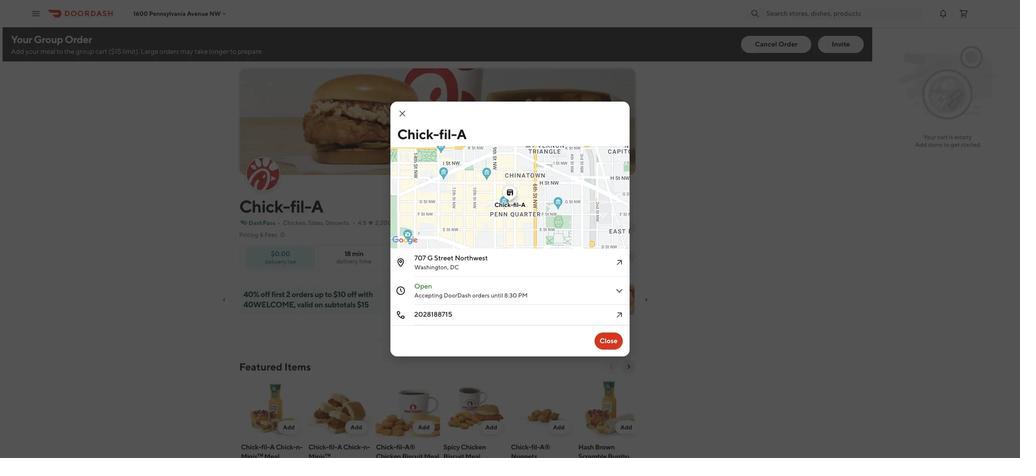 Task type: describe. For each thing, give the bounding box(es) containing it.
longer
[[209, 47, 229, 56]]

($15
[[109, 47, 121, 56]]

more info button
[[590, 221, 636, 235]]

spicy chicken biscuit meal image
[[444, 379, 508, 440]]

40% off first 2 orders up to $10 off with 40welcome, valid on subtotals $15
[[244, 290, 373, 309]]

featured
[[239, 361, 282, 373]]

meal inside chick-fil-a® chicken biscuit meal
[[424, 453, 439, 459]]

cancel
[[755, 40, 777, 48]]

chick-fil-a chick-n- minis™ meal
[[241, 444, 303, 459]]

info
[[619, 225, 631, 232]]

select promotional banner element
[[426, 315, 450, 331]]

&
[[260, 232, 264, 238]]

your cart is empty add items to get started
[[915, 134, 981, 148]]

707
[[414, 254, 426, 262]]

add button for chick-fil-a chick-n- minis™ meal
[[278, 421, 300, 435]]

1 • from the left
[[278, 220, 280, 226]]

more
[[604, 225, 618, 232]]

items
[[284, 361, 311, 373]]

spicy chicken biscuit meal
[[444, 444, 486, 459]]

chick-fil-a® nuggets image
[[511, 379, 575, 440]]

pricing & fees button
[[239, 231, 286, 239]]

northwest
[[455, 254, 488, 262]]

mi
[[433, 220, 440, 226]]

more info
[[604, 225, 631, 232]]

chick- inside chick-fil-a® nuggets
[[511, 444, 531, 452]]

featured items heading
[[239, 360, 311, 374]]

chicken inside chick-fil-a® chicken biscuit meal
[[376, 453, 401, 459]]

hash brown scramble burrito meal image
[[579, 379, 643, 440]]

invite
[[832, 40, 850, 48]]

707 g street northwest washington, dc
[[414, 254, 488, 271]]

fee
[[288, 258, 296, 265]]

scramble
[[579, 453, 607, 459]]

get
[[951, 141, 960, 148]]

add button for chick-fil-a chick-n- minis™
[[345, 421, 367, 435]]

min
[[352, 250, 364, 258]]

pricing
[[239, 232, 258, 238]]

cart inside your cart is empty add items to get started
[[938, 134, 948, 141]]

add for spicy chicken biscuit meal
[[486, 424, 497, 431]]

minis™ for chick-fil-a chick-n- minis™
[[309, 453, 331, 459]]

2 off from the left
[[347, 290, 357, 299]]

take
[[195, 47, 208, 56]]

a inside chick-fil-a chick-n- minis™
[[337, 444, 342, 452]]

limit).
[[123, 47, 140, 56]]

2,200+
[[375, 220, 395, 226]]

1600
[[133, 10, 148, 17]]

chicken inside the spicy chicken biscuit meal
[[461, 444, 486, 452]]

on
[[314, 300, 323, 309]]

40welcome,
[[244, 300, 296, 309]]

dc
[[450, 264, 459, 271]]

with
[[358, 290, 373, 299]]

empty
[[955, 134, 972, 141]]

to for order
[[57, 47, 63, 56]]

add button for hash brown scramble burrit
[[616, 421, 638, 435]]

biscuit inside the spicy chicken biscuit meal
[[444, 453, 464, 459]]

n- for chick-fil-a chick-n- minis™ meal
[[296, 444, 303, 452]]

up
[[315, 290, 324, 299]]

1 off from the left
[[261, 290, 270, 299]]

fil- inside chick-fil-a® chicken biscuit meal
[[396, 444, 405, 452]]

3 • from the left
[[417, 220, 420, 226]]

items
[[928, 141, 943, 148]]

close
[[600, 337, 618, 345]]

delivery inside $0.00 delivery fee
[[265, 258, 286, 265]]

notification bell image
[[938, 8, 949, 19]]

nuggets
[[511, 453, 537, 459]]

chick-fil-a chick-n-minis™ meal image
[[241, 379, 305, 440]]

a® for nuggets
[[540, 444, 550, 452]]

chicken.
[[283, 220, 307, 226]]

meal inside the spicy chicken biscuit meal
[[465, 453, 481, 459]]

street
[[434, 254, 454, 262]]

fil- inside chick-fil-a chick-n- minis™
[[329, 444, 337, 452]]

until
[[491, 292, 503, 299]]

order inside your group order add your meal to the group cart ($15 limit). large orders may take longer to prepare.
[[65, 33, 92, 45]]

add button for chick-fil-a® nuggets
[[548, 421, 570, 435]]

fil- inside chick-fil-a® nuggets
[[531, 444, 540, 452]]

to for is
[[944, 141, 950, 148]]

is
[[949, 134, 954, 141]]

time
[[359, 258, 372, 265]]

chick-fil-a chick-n- minis™
[[309, 444, 370, 459]]

the
[[64, 47, 74, 56]]

$0.00
[[271, 250, 290, 258]]

0.8 mi • $$
[[422, 220, 454, 226]]

2028188715
[[414, 311, 452, 319]]

cancel order
[[755, 40, 798, 48]]

add for hash brown scramble burrit
[[621, 424, 632, 431]]

next button of carousel image
[[626, 364, 632, 370]]

2,200+ ratings •
[[375, 220, 420, 226]]

avenue
[[187, 10, 208, 17]]

a inside chick-fil-a chick-n- minis™ meal
[[270, 444, 275, 452]]

valid
[[297, 300, 313, 309]]

chick-fil-a® chicken biscuit meal
[[376, 444, 439, 459]]

map region
[[374, 76, 702, 295]]

featured items
[[239, 361, 311, 373]]

add button for chick-fil-a® chicken biscuit meal
[[413, 421, 435, 435]]

$$
[[447, 220, 454, 226]]

your group order add your meal to the group cart ($15 limit). large orders may take longer to prepare.
[[11, 33, 263, 56]]

cancel order button
[[741, 36, 812, 53]]



Task type: locate. For each thing, give the bounding box(es) containing it.
n- left chick-fil-a chick-n- minis™
[[296, 444, 303, 452]]

to inside your cart is empty add items to get started
[[944, 141, 950, 148]]

8:30
[[504, 292, 517, 299]]

1 horizontal spatial a®
[[540, 444, 550, 452]]

1 horizontal spatial meal
[[424, 453, 439, 459]]

add button up chick-fil-a chick-n- minis™ meal
[[278, 421, 300, 435]]

2 n- from the left
[[364, 444, 370, 452]]

to right longer
[[230, 47, 236, 56]]

1 a® from the left
[[405, 444, 415, 452]]

prepare.
[[238, 47, 263, 56]]

•
[[278, 220, 280, 226], [353, 220, 355, 226], [417, 220, 420, 226], [442, 220, 445, 226]]

0 vertical spatial click item image
[[614, 258, 625, 268]]

2 horizontal spatial orders
[[473, 292, 490, 299]]

add for chick-fil-a chick-n- minis™ meal
[[283, 424, 295, 431]]

cart
[[95, 47, 107, 56], [938, 134, 948, 141]]

orders inside open accepting doordash orders until 8:30 pm
[[473, 292, 490, 299]]

close button
[[595, 333, 623, 350]]

chick-
[[397, 126, 439, 142], [239, 197, 290, 217], [495, 202, 513, 209], [495, 202, 513, 209], [241, 444, 261, 452], [276, 444, 296, 452], [309, 444, 329, 452], [343, 444, 364, 452], [376, 444, 396, 452], [511, 444, 531, 452]]

0 items, open order cart image
[[959, 8, 969, 19]]

order right cancel
[[779, 40, 798, 48]]

chick-fil-a dialog
[[374, 76, 702, 357]]

1 minis™ from the left
[[241, 453, 263, 459]]

0 horizontal spatial chicken
[[376, 453, 401, 459]]

click item image up click item icon
[[614, 286, 625, 296]]

off right $10
[[347, 290, 357, 299]]

1 horizontal spatial delivery
[[336, 258, 358, 265]]

add for chick-fil-a® nuggets
[[553, 424, 565, 431]]

2 horizontal spatial meal
[[465, 453, 481, 459]]

order inside button
[[779, 40, 798, 48]]

2
[[286, 290, 290, 299]]

add button up hash brown scramble burrit
[[616, 421, 638, 435]]

0 horizontal spatial minis™
[[241, 453, 263, 459]]

0 horizontal spatial n-
[[296, 444, 303, 452]]

$0.00 delivery fee
[[265, 250, 296, 265]]

biscuit
[[402, 453, 423, 459], [444, 453, 464, 459]]

minis™ inside chick-fil-a chick-n- minis™ meal
[[241, 453, 263, 459]]

1 add button from the left
[[278, 421, 300, 435]]

dashpass •
[[249, 220, 280, 226]]

delivery inside the 18 min delivery time
[[336, 258, 358, 265]]

1 horizontal spatial order
[[779, 40, 798, 48]]

pennsylvania
[[149, 10, 186, 17]]

0 horizontal spatial meal
[[264, 453, 279, 459]]

ratings
[[396, 220, 415, 226]]

to left 'the'
[[57, 47, 63, 56]]

add button
[[278, 421, 300, 435], [345, 421, 367, 435], [413, 421, 435, 435], [480, 421, 503, 435], [548, 421, 570, 435], [616, 421, 638, 435]]

your for group
[[11, 33, 32, 45]]

6 add button from the left
[[616, 421, 638, 435]]

biscuit inside chick-fil-a® chicken biscuit meal
[[402, 453, 423, 459]]

2 • from the left
[[353, 220, 355, 226]]

chick fil a image
[[239, 68, 636, 175], [247, 158, 279, 191]]

chick-fil-a® chicken biscuit meal image
[[376, 379, 440, 440]]

orders up valid
[[292, 290, 313, 299]]

saved button
[[597, 250, 636, 264]]

0 horizontal spatial cart
[[95, 47, 107, 56]]

sides.
[[308, 220, 324, 226]]

• left chicken.
[[278, 220, 280, 226]]

desserts.
[[325, 220, 350, 226]]

4 add button from the left
[[480, 421, 503, 435]]

chick-fil-a chick-n-minis™ image
[[309, 379, 373, 440]]

0 horizontal spatial delivery
[[265, 258, 286, 265]]

1 horizontal spatial biscuit
[[444, 453, 464, 459]]

click item image
[[614, 310, 625, 320]]

• left 4.5
[[353, 220, 355, 226]]

n-
[[296, 444, 303, 452], [364, 444, 370, 452]]

minis™ inside chick-fil-a chick-n- minis™
[[309, 453, 331, 459]]

cart left ($15
[[95, 47, 107, 56]]

orders inside 40% off first 2 orders up to $10 off with 40welcome, valid on subtotals $15
[[292, 290, 313, 299]]

2 minis™ from the left
[[309, 453, 331, 459]]

a® for chicken
[[405, 444, 415, 452]]

4.5
[[358, 220, 367, 226]]

orders left until
[[473, 292, 490, 299]]

add for chick-fil-a chick-n- minis™
[[351, 424, 362, 431]]

1 meal from the left
[[264, 453, 279, 459]]

delivery down '$0.00'
[[265, 258, 286, 265]]

chick-fil-a
[[397, 126, 467, 142], [239, 197, 323, 217], [495, 202, 526, 209], [495, 202, 526, 209]]

chick-fil-a® nuggets
[[511, 444, 550, 459]]

chick- inside chick-fil-a® chicken biscuit meal
[[376, 444, 396, 452]]

meal inside chick-fil-a chick-n- minis™ meal
[[264, 453, 279, 459]]

to inside 40% off first 2 orders up to $10 off with 40welcome, valid on subtotals $15
[[325, 290, 332, 299]]

accepting
[[414, 292, 443, 299]]

• left 0.8
[[417, 220, 420, 226]]

add button up chick-fil-a® nuggets
[[548, 421, 570, 435]]

doordash
[[444, 292, 471, 299]]

1 n- from the left
[[296, 444, 303, 452]]

group
[[34, 33, 63, 45]]

1 vertical spatial your
[[924, 134, 936, 141]]

close chick-fil-a image
[[397, 109, 408, 119]]

nw
[[210, 10, 221, 17]]

0.8
[[422, 220, 432, 226]]

n- for chick-fil-a chick-n- minis™
[[364, 444, 370, 452]]

40%
[[244, 290, 259, 299]]

1 horizontal spatial your
[[924, 134, 936, 141]]

group
[[76, 47, 94, 56]]

off up 40welcome, at the left of the page
[[261, 290, 270, 299]]

0 horizontal spatial order
[[65, 33, 92, 45]]

1 vertical spatial cart
[[938, 134, 948, 141]]

your for cart
[[924, 134, 936, 141]]

your inside your group order add your meal to the group cart ($15 limit). large orders may take longer to prepare.
[[11, 33, 32, 45]]

to left get
[[944, 141, 950, 148]]

first
[[272, 290, 285, 299]]

1 horizontal spatial off
[[347, 290, 357, 299]]

1 horizontal spatial minis™
[[309, 453, 331, 459]]

add button for spicy chicken biscuit meal
[[480, 421, 503, 435]]

chicken
[[461, 444, 486, 452], [376, 453, 401, 459]]

powered by google image
[[393, 236, 418, 245]]

2 add button from the left
[[345, 421, 367, 435]]

started
[[961, 141, 981, 148]]

$15
[[357, 300, 369, 309]]

n- inside chick-fil-a chick-n- minis™ meal
[[296, 444, 303, 452]]

add inside your cart is empty add items to get started
[[915, 141, 927, 148]]

minis™ for chick-fil-a chick-n- minis™ meal
[[241, 453, 263, 459]]

add button up chick-fil-a® chicken biscuit meal
[[413, 421, 435, 435]]

delivery left time
[[336, 258, 358, 265]]

2 delivery from the left
[[265, 258, 286, 265]]

click item image for northwest
[[614, 258, 625, 268]]

your
[[25, 47, 39, 56]]

to for first
[[325, 290, 332, 299]]

0 vertical spatial chicken
[[461, 444, 486, 452]]

meal
[[264, 453, 279, 459], [424, 453, 439, 459], [465, 453, 481, 459]]

cart left is
[[938, 134, 948, 141]]

a® down chick-fil-a® nuggets image
[[540, 444, 550, 452]]

saved
[[614, 253, 631, 260]]

1 horizontal spatial orders
[[292, 290, 313, 299]]

to
[[57, 47, 63, 56], [230, 47, 236, 56], [944, 141, 950, 148], [325, 290, 332, 299]]

open accepting doordash orders until 8:30 pm
[[414, 282, 528, 299]]

0 horizontal spatial orders
[[160, 47, 179, 56]]

3 meal from the left
[[465, 453, 481, 459]]

0 vertical spatial cart
[[95, 47, 107, 56]]

1 biscuit from the left
[[402, 453, 423, 459]]

your inside your cart is empty add items to get started
[[924, 134, 936, 141]]

off
[[261, 290, 270, 299], [347, 290, 357, 299]]

a® inside chick-fil-a® nuggets
[[540, 444, 550, 452]]

delivery
[[336, 258, 358, 265], [265, 258, 286, 265]]

18
[[344, 250, 351, 258]]

a® inside chick-fil-a® chicken biscuit meal
[[405, 444, 415, 452]]

hash brown scramble burrit
[[579, 444, 629, 459]]

1 horizontal spatial n-
[[364, 444, 370, 452]]

spicy
[[444, 444, 460, 452]]

open menu image
[[31, 8, 41, 19]]

meal
[[40, 47, 55, 56]]

open
[[414, 282, 432, 291]]

1 vertical spatial chicken
[[376, 453, 401, 459]]

a®
[[405, 444, 415, 452], [540, 444, 550, 452]]

hash
[[579, 444, 594, 452]]

2 a® from the left
[[540, 444, 550, 452]]

add inside your group order add your meal to the group cart ($15 limit). large orders may take longer to prepare.
[[11, 47, 24, 56]]

3 add button from the left
[[413, 421, 435, 435]]

fil- inside chick-fil-a chick-n- minis™ meal
[[261, 444, 270, 452]]

orders
[[160, 47, 179, 56], [292, 290, 313, 299], [473, 292, 490, 299]]

add button up the spicy chicken biscuit meal
[[480, 421, 503, 435]]

orders inside your group order add your meal to the group cart ($15 limit). large orders may take longer to prepare.
[[160, 47, 179, 56]]

1 horizontal spatial chicken
[[461, 444, 486, 452]]

1600 pennsylvania avenue nw button
[[133, 10, 228, 17]]

washington,
[[414, 264, 449, 271]]

add button up chick-fil-a chick-n- minis™
[[345, 421, 367, 435]]

orders left may
[[160, 47, 179, 56]]

5 add button from the left
[[548, 421, 570, 435]]

0 horizontal spatial off
[[261, 290, 270, 299]]

n- inside chick-fil-a chick-n- minis™
[[364, 444, 370, 452]]

$10
[[333, 290, 346, 299]]

0 vertical spatial your
[[11, 33, 32, 45]]

click item image down "more info"
[[614, 258, 625, 268]]

your up "your"
[[11, 33, 32, 45]]

1 horizontal spatial cart
[[938, 134, 948, 141]]

• right mi
[[442, 220, 445, 226]]

18 min delivery time
[[336, 250, 372, 265]]

fees
[[265, 232, 277, 238]]

chicken. sides. desserts.
[[283, 220, 350, 226]]

a® down chick-fil-a® chicken biscuit meal image
[[405, 444, 415, 452]]

click item image
[[614, 258, 625, 268], [614, 286, 625, 296]]

your up items
[[924, 134, 936, 141]]

0 horizontal spatial a®
[[405, 444, 415, 452]]

1 click item image from the top
[[614, 258, 625, 268]]

n- left chick-fil-a® chicken biscuit meal
[[364, 444, 370, 452]]

brown
[[595, 444, 615, 452]]

4 • from the left
[[442, 220, 445, 226]]

0 horizontal spatial your
[[11, 33, 32, 45]]

to right up on the bottom left of page
[[325, 290, 332, 299]]

dashpass
[[249, 220, 275, 226]]

cart inside your group order add your meal to the group cart ($15 limit). large orders may take longer to prepare.
[[95, 47, 107, 56]]

2 meal from the left
[[424, 453, 439, 459]]

1600 pennsylvania avenue nw
[[133, 10, 221, 17]]

pricing & fees
[[239, 232, 277, 238]]

add for chick-fil-a® chicken biscuit meal
[[418, 424, 430, 431]]

your
[[11, 33, 32, 45], [924, 134, 936, 141]]

previous button of carousel image
[[608, 364, 615, 370]]

2 click item image from the top
[[614, 286, 625, 296]]

2 biscuit from the left
[[444, 453, 464, 459]]

0 horizontal spatial biscuit
[[402, 453, 423, 459]]

1 delivery from the left
[[336, 258, 358, 265]]

minis™
[[241, 453, 263, 459], [309, 453, 331, 459]]

a
[[457, 126, 467, 142], [311, 197, 323, 217], [521, 202, 526, 209], [521, 202, 526, 209], [270, 444, 275, 452], [337, 444, 342, 452]]

may
[[180, 47, 193, 56]]

click item image for orders
[[614, 286, 625, 296]]

g
[[427, 254, 433, 262]]

pm
[[518, 292, 528, 299]]

invite button
[[818, 36, 864, 53]]

order up "group"
[[65, 33, 92, 45]]

1 vertical spatial click item image
[[614, 286, 625, 296]]

fil-
[[439, 126, 457, 142], [290, 197, 311, 217], [513, 202, 521, 209], [513, 202, 521, 209], [261, 444, 270, 452], [329, 444, 337, 452], [396, 444, 405, 452], [531, 444, 540, 452]]

subtotals
[[324, 300, 356, 309]]



Task type: vqa. For each thing, say whether or not it's contained in the screenshot.
rightmost Verify
no



